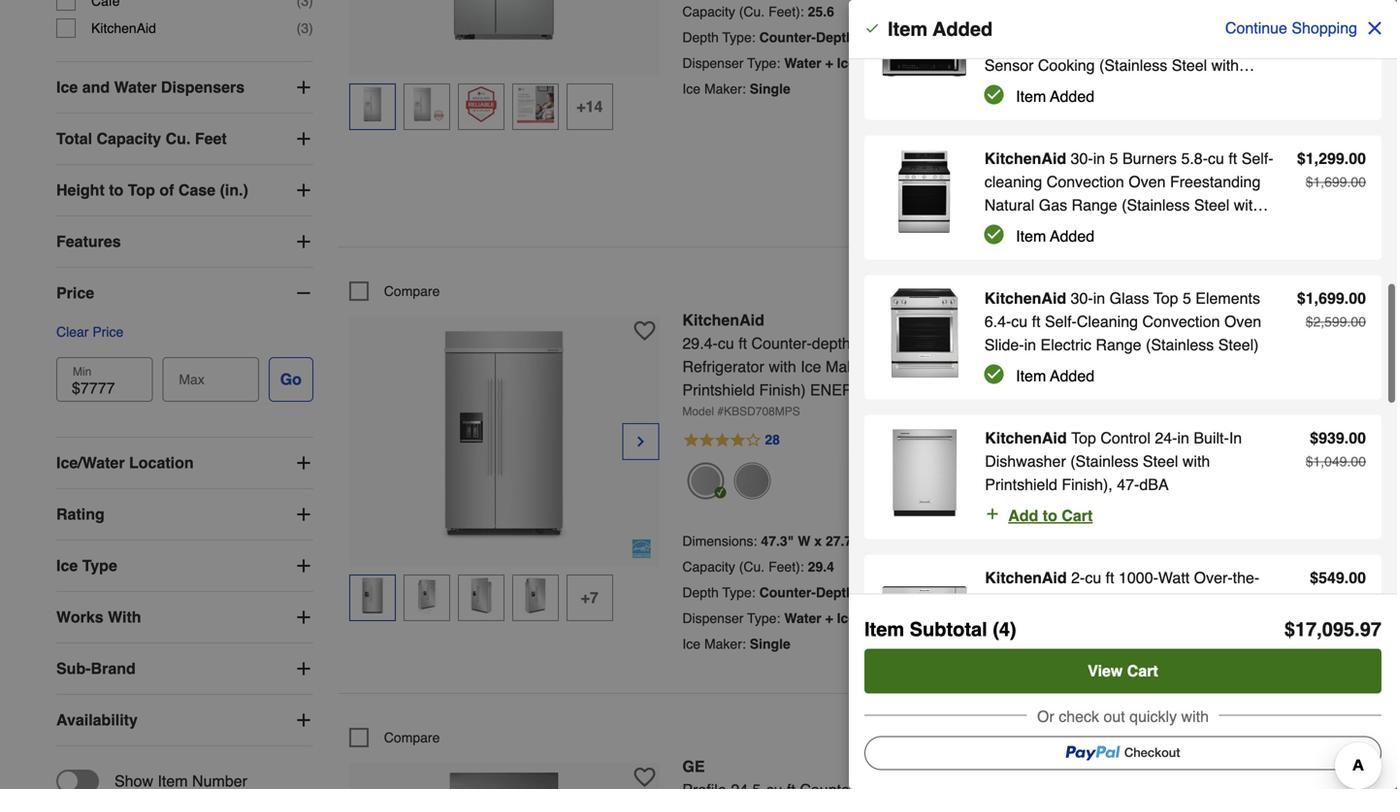 Task type: locate. For each thing, give the bounding box(es) containing it.
(est.)
[[1175, 389, 1203, 403]]

1 vertical spatial 1,699
[[1306, 289, 1345, 307]]

price inside price button
[[56, 284, 94, 302]]

6.4-
[[985, 313, 1012, 331]]

1 vertical spatial depth type: counter-depth
[[683, 585, 855, 600]]

$ for 1,699
[[1298, 289, 1306, 307]]

ice inside button
[[56, 78, 78, 96]]

clear
[[56, 324, 89, 340]]

counter- down capacity (cu. feet): 29.4
[[760, 585, 816, 600]]

plus image inside works with button
[[294, 608, 313, 627]]

0 vertical spatial convection
[[1035, 33, 1113, 51]]

ft left 1000-
[[1106, 569, 1115, 587]]

0 vertical spatial feet):
[[769, 4, 804, 19]]

0 vertical spatial top
[[128, 181, 155, 199]]

cooking inside 2-cu ft 1000-watt over-the- range microwave with sensor cooking (stainless steel with printshield finish)
[[1200, 592, 1256, 610]]

item added left stepper number input field with increment and decrement buttons number field
[[1016, 87, 1095, 105]]

549
[[1319, 569, 1345, 587]]

by
[[1102, 389, 1114, 403], [1096, 457, 1109, 471]]

5
[[1110, 149, 1119, 167], [1183, 289, 1192, 307]]

and
[[82, 78, 110, 96]]

kitchenaid up ice and water dispensers on the left top
[[91, 20, 156, 36]]

added right checkmark icon in the top right of the page
[[933, 18, 993, 40]]

1 vertical spatial oven
[[1225, 313, 1262, 331]]

ft up electric
[[1032, 313, 1041, 331]]

1 vertical spatial water
[[114, 78, 157, 96]]

30- up cleaning
[[1071, 289, 1094, 307]]

plus image inside availability button
[[294, 711, 313, 730]]

in inside kitchenaid 29.4-cu ft counter-depth built-in side-by-side refrigerator with ice maker (stainless steel with printshield finish) energy star model # kbsd708mps
[[891, 334, 904, 352]]

1 horizontal spatial microwave
[[1117, 33, 1191, 51]]

ft inside kitchenaid 29.4-cu ft counter-depth built-in side-by-side refrigerator with ice maker (stainless steel with printshield finish) energy star model # kbsd708mps
[[739, 334, 748, 352]]

939
[[1319, 429, 1345, 447]]

1 30- from the top
[[1071, 149, 1094, 167]]

1 vertical spatial top
[[1154, 289, 1179, 307]]

cart down 5.8-
[[1203, 172, 1234, 190]]

(cu.
[[739, 4, 765, 19], [739, 559, 765, 575]]

0 horizontal spatial top
[[128, 181, 155, 199]]

plus image for features
[[294, 232, 313, 251]]

30- for convection
[[1071, 149, 1094, 167]]

get it by wed, jan 3
[[1065, 457, 1171, 471]]

works
[[56, 608, 103, 626]]

depth type: counter-depth down capacity (cu. feet): 29.4
[[683, 585, 855, 600]]

1 vertical spatial the-
[[1233, 569, 1260, 587]]

ft
[[1119, 10, 1127, 28], [1229, 149, 1238, 167], [1032, 313, 1041, 331], [739, 334, 748, 352], [1106, 569, 1115, 587]]

1 vertical spatial counter-
[[752, 334, 812, 352]]

1 dispenser from the top
[[683, 55, 744, 71]]

to right height
[[109, 181, 124, 199]]

1 horizontal spatial 3
[[1164, 457, 1171, 471]]

1 horizontal spatial add to cart
[[1149, 172, 1234, 190]]

in right 95131
[[1178, 429, 1190, 447]]

1 compare from the top
[[384, 283, 440, 299]]

1 vertical spatial add to cart button
[[985, 504, 1093, 528]]

the- for 1.9-cu ft 1800-watt over-the- range convection microwave with sensor cooking (stainless steel with printshield finish)
[[1246, 10, 1273, 28]]

ft inside '1.9-cu ft 1800-watt over-the- range convection microwave with sensor cooking (stainless steel with printshield finish)'
[[1119, 10, 1127, 28]]

the- inside '1.9-cu ft 1800-watt over-the- range convection microwave with sensor cooking (stainless steel with printshield finish)'
[[1246, 10, 1273, 28]]

$ 9,929 .00
[[1047, 752, 1146, 785]]

+
[[826, 55, 834, 71], [826, 611, 834, 626]]

finish) down gas
[[1062, 219, 1108, 237]]

natural
[[985, 196, 1035, 214]]

2 vertical spatial capacity
[[683, 559, 736, 575]]

47-
[[1117, 476, 1140, 494]]

height
[[56, 181, 105, 199]]

capacity inside 'total capacity cu. feet' button
[[97, 130, 161, 148]]

capacity (cu. feet): 25.6
[[683, 4, 835, 19]]

plus image inside 'total capacity cu. feet' button
[[294, 129, 313, 149]]

checkmark image
[[865, 20, 880, 36]]

out
[[1104, 708, 1126, 726]]

x right w
[[815, 533, 822, 549]]

1 feet): from the top
[[769, 4, 804, 19]]

depth type: counter-depth
[[683, 30, 855, 45], [683, 585, 855, 600]]

1 vertical spatial 30-
[[1071, 289, 1094, 307]]

0 vertical spatial (cu.
[[739, 4, 765, 19]]

(stainless down 1800-
[[1100, 56, 1168, 74]]

$ for 17,095
[[1285, 618, 1296, 641]]

minus image up go
[[294, 284, 313, 303]]

1 horizontal spatial cooking
[[1200, 592, 1256, 610]]

kitchenaid for top control 24-in built-in dishwasher (stainless steel with printshield finish), 47-dba
[[985, 429, 1067, 447]]

ft up the refrigerator
[[739, 334, 748, 352]]

features
[[56, 233, 121, 251]]

0 vertical spatial the-
[[1246, 10, 1273, 28]]

finish)
[[1062, 80, 1108, 98], [1062, 219, 1108, 237], [760, 381, 806, 399], [1206, 615, 1253, 633]]

rating
[[56, 505, 105, 523]]

plus image
[[294, 129, 313, 149], [294, 181, 313, 200], [985, 504, 1001, 524], [294, 608, 313, 627], [294, 659, 313, 679], [294, 711, 313, 730]]

steel inside 30-in 5 burners 5.8-cu ft self- cleaning convection oven freestanding natural gas range (stainless steel with printshield finish)
[[1195, 196, 1230, 214]]

printshield down "dishwasher"
[[985, 476, 1058, 494]]

the- left "shopping" on the top of the page
[[1246, 10, 1273, 28]]

with down slide-
[[986, 358, 1013, 376]]

2 plus image from the top
[[294, 232, 313, 251]]

price inside clear price 'button'
[[93, 324, 124, 340]]

0 vertical spatial add
[[1149, 172, 1180, 190]]

1 vertical spatial minus image
[[294, 284, 313, 303]]

cu inside kitchenaid 29.4-cu ft counter-depth built-in side-by-side refrigerator with ice maker (stainless steel with printshield finish) energy star model # kbsd708mps
[[718, 334, 735, 352]]

0 vertical spatial jan
[[1144, 389, 1162, 403]]

kbsd708mps
[[724, 405, 801, 418]]

printshield down "natural"
[[985, 219, 1057, 237]]

counter- down capacity (cu. feet): 25.6
[[760, 30, 816, 45]]

finish) inside '1.9-cu ft 1800-watt over-the- range convection microwave with sensor cooking (stainless steel with printshield finish)'
[[1062, 80, 1108, 98]]

plus image inside "height to top of case (in.)" "button"
[[294, 181, 313, 200]]

5 plus image from the top
[[294, 556, 313, 576]]

.00 for 1,699
[[1345, 289, 1367, 307]]

delivery to 95131
[[1065, 437, 1176, 452]]

steel inside top control 24-in built-in dishwasher (stainless steel with printshield finish), 47-dba
[[1143, 452, 1179, 470]]

0 horizontal spatial cart
[[1062, 507, 1093, 525]]

water inside button
[[114, 78, 157, 96]]

maker: down capacity (cu. feet): 29.4
[[705, 636, 746, 652]]

(stainless down delivery
[[1071, 452, 1139, 470]]

$
[[1298, 149, 1306, 167], [1306, 174, 1314, 190], [1298, 289, 1306, 307], [1047, 309, 1054, 325], [1306, 314, 1314, 330], [1311, 429, 1319, 447], [1306, 454, 1314, 469], [1311, 569, 1319, 587], [1285, 618, 1296, 641], [1047, 756, 1054, 771]]

dimensions:
[[683, 533, 758, 549]]

kitchenaid up the 6.4-
[[985, 289, 1067, 307]]

(stainless
[[1100, 56, 1168, 74], [1122, 196, 1190, 214], [1146, 336, 1215, 354], [874, 358, 942, 376], [1071, 452, 1139, 470], [985, 615, 1054, 633]]

built- inside top control 24-in built-in dishwasher (stainless steel with printshield finish), 47-dba
[[1194, 429, 1230, 447]]

1 horizontal spatial top
[[1072, 429, 1097, 447]]

1 horizontal spatial minus image
[[1063, 73, 1083, 92]]

1 vertical spatial sensor
[[1146, 592, 1195, 610]]

jan left the 2
[[1144, 389, 1162, 403]]

(stainless up star
[[874, 358, 942, 376]]

cooking inside '1.9-cu ft 1800-watt over-the- range convection microwave with sensor cooking (stainless steel with printshield finish)'
[[1038, 56, 1095, 74]]

0 vertical spatial dispenser
[[683, 55, 744, 71]]

0 vertical spatial by
[[1102, 389, 1114, 403]]

watt down the dba on the bottom of the page
[[1159, 569, 1190, 587]]

0 vertical spatial ice maker: single
[[683, 81, 791, 97]]

printshield up cleaning
[[985, 80, 1057, 98]]

0 horizontal spatial self-
[[1045, 313, 1077, 331]]

1 vertical spatial microwave
[[1036, 592, 1110, 610]]

stainless steel with printshield&#8482; finish image
[[688, 462, 725, 499]]

subtotal
[[910, 618, 988, 641]]

dispenser type: water + ice down capacity (cu. feet): 29.4
[[683, 611, 856, 626]]

depth
[[812, 334, 851, 352]]

1 vertical spatial 5
[[1183, 289, 1192, 307]]

0 vertical spatial single
[[750, 81, 791, 97]]

self-
[[1242, 149, 1274, 167], [1045, 313, 1077, 331]]

kitchenaid29.4-cu ft counter-depth built-in side-by-side refrigerator with ice maker (stainless steel with printshield finish) energy star element
[[349, 316, 659, 567]]

30- inside 30-in glass top 5 elements 6.4-cu ft self-cleaning convection oven slide-in electric range (stainless steel)
[[1071, 289, 1094, 307]]

3 check circle filled image from the top
[[985, 364, 1004, 384]]

by up san
[[1102, 389, 1114, 403]]

view
[[1088, 662, 1123, 680]]

1 horizontal spatial cart
[[1128, 662, 1159, 680]]

1 vertical spatial maker:
[[705, 636, 746, 652]]

0 vertical spatial cooking
[[1038, 56, 1095, 74]]

to down "dishwasher"
[[1043, 507, 1058, 525]]

$ 12,499 .00
[[1047, 305, 1162, 339]]

kitchenaid for 2-cu ft 1000-watt over-the- range microwave with sensor cooking (stainless steel with printshield finish)
[[985, 569, 1067, 587]]

2 vertical spatial top
[[1072, 429, 1097, 447]]

minus image
[[1063, 73, 1083, 92], [294, 284, 313, 303]]

plus image for height to top of case (in.)
[[294, 181, 313, 200]]

item
[[888, 18, 928, 40], [1016, 87, 1047, 105], [1016, 227, 1047, 245], [1016, 367, 1047, 385], [865, 618, 905, 641]]

2 + from the top
[[826, 611, 834, 626]]

in right the 24-
[[1230, 429, 1243, 447]]

type
[[82, 557, 117, 575]]

1 vertical spatial capacity
[[97, 130, 161, 148]]

add down "dishwasher"
[[1009, 507, 1039, 525]]

self- up electric
[[1045, 313, 1077, 331]]

depth down dimensions:
[[683, 585, 719, 600]]

check circle filled image
[[985, 85, 1004, 104], [985, 225, 1004, 244], [985, 364, 1004, 384]]

self- up freestanding
[[1242, 149, 1274, 167]]

2 (cu. from the top
[[739, 559, 765, 575]]

over- for sensor
[[1195, 569, 1233, 587]]

pickup image
[[1047, 370, 1060, 383]]

in left burners
[[1094, 149, 1106, 167]]

5 inside 30-in 5 burners 5.8-cu ft self- cleaning convection oven freestanding natural gas range (stainless steel with printshield finish)
[[1110, 149, 1119, 167]]

microwave
[[1117, 33, 1191, 51], [1036, 592, 1110, 610]]

qty.
[[1115, 113, 1135, 127]]

0 vertical spatial dispenser type: water + ice
[[683, 55, 856, 71]]

1 vertical spatial over-
[[1195, 569, 1233, 587]]

steel down 2-
[[1058, 615, 1093, 633]]

cu.
[[166, 130, 191, 148]]

0 vertical spatial maker:
[[705, 81, 746, 97]]

5 left burners
[[1110, 149, 1119, 167]]

depth type: counter-depth down capacity (cu. feet): 25.6
[[683, 30, 855, 45]]

microwave inside 2-cu ft 1000-watt over-the- range microwave with sensor cooking (stainless steel with printshield finish)
[[1036, 592, 1110, 610]]

.00 for 9,929
[[1127, 756, 1146, 771]]

0 horizontal spatial cooking
[[1038, 56, 1095, 74]]

over- inside 2-cu ft 1000-watt over-the- range microwave with sensor cooking (stainless steel with printshield finish)
[[1195, 569, 1233, 587]]

over- right 1800-
[[1207, 10, 1246, 28]]

ft left 1800-
[[1119, 10, 1127, 28]]

cu up slide-
[[1012, 313, 1028, 331]]

heart outline image
[[634, 767, 656, 788]]

2 x from the left
[[876, 533, 884, 549]]

2 vertical spatial cart
[[1128, 662, 1159, 680]]

jan down 95131 button
[[1142, 457, 1161, 471]]

maker: down capacity (cu. feet): 25.6
[[705, 81, 746, 97]]

1,299
[[1306, 149, 1345, 167]]

steel down 95131
[[1143, 452, 1179, 470]]

printshield down 1000-
[[1130, 615, 1202, 633]]

0 vertical spatial counter-
[[760, 30, 816, 45]]

(stainless inside kitchenaid 29.4-cu ft counter-depth built-in side-by-side refrigerator with ice maker (stainless steel with printshield finish) energy star model # kbsd708mps
[[874, 358, 942, 376]]

top right glass
[[1154, 289, 1179, 307]]

0 vertical spatial compare
[[384, 283, 440, 299]]

1 vertical spatial watt
[[1159, 569, 1190, 587]]

kitchenaid inside kitchenaid 29.4-cu ft counter-depth built-in side-by-side refrigerator with ice maker (stainless steel with printshield finish) energy star model # kbsd708mps
[[683, 311, 765, 329]]

ft up freestanding
[[1229, 149, 1238, 167]]

1 vertical spatial in
[[1230, 429, 1243, 447]]

plus image inside ice/water location button
[[294, 453, 313, 473]]

2 feet): from the top
[[769, 559, 804, 575]]

Stepper number input field with increment and decrement buttons number field
[[1099, 56, 1151, 109]]

the- inside 2-cu ft 1000-watt over-the- range microwave with sensor cooking (stainless steel with printshield finish)
[[1233, 569, 1260, 587]]

sensor inside 2-cu ft 1000-watt over-the- range microwave with sensor cooking (stainless steel with printshield finish)
[[1146, 592, 1195, 610]]

1 (cu. from the top
[[739, 4, 765, 19]]

oven inside 30-in glass top 5 elements 6.4-cu ft self-cleaning convection oven slide-in electric range (stainless steel)
[[1225, 313, 1262, 331]]

plus image inside "rating" button
[[294, 505, 313, 524]]

watt inside 2-cu ft 1000-watt over-the- range microwave with sensor cooking (stainless steel with printshield finish)
[[1159, 569, 1190, 587]]

steel
[[1172, 56, 1208, 74], [1195, 196, 1230, 214], [946, 358, 981, 376], [1143, 452, 1179, 470], [1058, 615, 1093, 633]]

0 vertical spatial self-
[[1242, 149, 1274, 167]]

built- inside kitchenaid 29.4-cu ft counter-depth built-in side-by-side refrigerator with ice maker (stainless steel with printshield finish) energy star model # kbsd708mps
[[855, 334, 891, 352]]

added up ready
[[1051, 367, 1095, 385]]

2 dispenser from the top
[[683, 611, 744, 626]]

$ inside $ 9,929 .00
[[1047, 756, 1054, 771]]

cart down 'finish),'
[[1062, 507, 1093, 525]]

.00 inside $ 9,929 .00
[[1127, 756, 1146, 771]]

convection
[[1035, 33, 1113, 51], [1047, 173, 1125, 191], [1143, 313, 1221, 331]]

over- inside '1.9-cu ft 1800-watt over-the- range convection microwave with sensor cooking (stainless steel with printshield finish)'
[[1207, 10, 1246, 28]]

case
[[179, 181, 216, 199]]

0 vertical spatial microwave
[[1117, 33, 1191, 51]]

wed,
[[1112, 457, 1139, 471]]

17,095
[[1296, 618, 1355, 641]]

4 plus image from the top
[[294, 505, 313, 524]]

28
[[765, 432, 780, 447]]

2-
[[1072, 569, 1086, 587]]

1 vertical spatial +
[[826, 611, 834, 626]]

microwave inside '1.9-cu ft 1800-watt over-the- range convection microwave with sensor cooking (stainless steel with printshield finish)'
[[1117, 33, 1191, 51]]

1 vertical spatial dispenser type: water + ice
[[683, 611, 856, 626]]

1 plus image from the top
[[294, 78, 313, 97]]

0 horizontal spatial add
[[1009, 507, 1039, 525]]

.00 for 939
[[1345, 429, 1367, 447]]

1 vertical spatial price
[[93, 324, 124, 340]]

compare inside 1002541568 element
[[384, 730, 440, 745]]

1,699 down 1,299
[[1314, 174, 1348, 190]]

plus image inside features 'button'
[[294, 232, 313, 251]]

1 vertical spatial self-
[[1045, 313, 1077, 331]]

x right d
[[876, 533, 884, 549]]

price right 'clear'
[[93, 324, 124, 340]]

range inside '1.9-cu ft 1800-watt over-the- range convection microwave with sensor cooking (stainless steel with printshield finish)'
[[985, 33, 1031, 51]]

2 30- from the top
[[1071, 289, 1094, 307]]

over- for with
[[1207, 10, 1246, 28]]

add to cart
[[1149, 172, 1234, 190], [1009, 507, 1093, 525]]

steel inside 2-cu ft 1000-watt over-the- range microwave with sensor cooking (stainless steel with printshield finish)
[[1058, 615, 1093, 633]]

ice maker: single
[[683, 81, 791, 97], [683, 636, 791, 652]]

2 compare from the top
[[384, 730, 440, 745]]

5013590413 element
[[349, 281, 440, 301]]

counter- up the refrigerator
[[752, 334, 812, 352]]

.00 for 549
[[1345, 569, 1367, 587]]

0 vertical spatial 5
[[1110, 149, 1119, 167]]

dispenser type: water + ice down capacity (cu. feet): 25.6
[[683, 55, 856, 71]]

0 vertical spatial +
[[826, 55, 834, 71]]

sub-
[[56, 660, 91, 678]]

1,699 up 2,599
[[1306, 289, 1345, 307]]

1 horizontal spatial add
[[1149, 172, 1180, 190]]

2 ice maker: single from the top
[[683, 636, 791, 652]]

2 vertical spatial water
[[785, 611, 822, 626]]

check circle filled image for 30-in 5 burners 5.8-cu ft self- cleaning convection oven freestanding natural gas range (stainless steel with printshield finish)
[[985, 225, 1004, 244]]

kitchenaid for 30-in glass top 5 elements 6.4-cu ft self-cleaning convection oven slide-in electric range (stainless steel)
[[985, 289, 1067, 307]]

30- inside 30-in 5 burners 5.8-cu ft self- cleaning convection oven freestanding natural gas range (stainless steel with printshield finish)
[[1071, 149, 1094, 167]]

#
[[718, 405, 724, 418]]

price up 'clear'
[[56, 284, 94, 302]]

0 vertical spatial in
[[891, 334, 904, 352]]

jan
[[1144, 389, 1162, 403], [1142, 457, 1161, 471]]

4 stars image
[[683, 429, 781, 452]]

heart outline image
[[634, 320, 656, 342]]

over- right 1000-
[[1195, 569, 1233, 587]]

actual price $9,929.00 element
[[1047, 752, 1146, 785]]

1 vertical spatial check circle filled image
[[985, 225, 1004, 244]]

1 horizontal spatial oven
[[1225, 313, 1262, 331]]

.00 for 1,299
[[1345, 149, 1367, 167]]

finish) inside 2-cu ft 1000-watt over-the- range microwave with sensor cooking (stainless steel with printshield finish)
[[1206, 615, 1253, 633]]

ice inside button
[[56, 557, 78, 575]]

1 + from the top
[[826, 55, 834, 71]]

$ 1,299 .00 $ 1,699 .00
[[1298, 149, 1367, 190]]

minus image left stepper number input field with increment and decrement buttons number field
[[1063, 73, 1083, 92]]

3 plus image from the top
[[294, 453, 313, 473]]

dispenser down capacity (cu. feet): 29.4
[[683, 611, 744, 626]]

item added
[[888, 18, 993, 40], [1016, 87, 1095, 105], [1016, 227, 1095, 245], [1016, 367, 1095, 385]]

kitchenaid left 2-
[[985, 569, 1067, 587]]

(stainless up (est.)
[[1146, 336, 1215, 354]]

add down burners
[[1149, 172, 1180, 190]]

2 dispenser type: water + ice from the top
[[683, 611, 856, 626]]

.00 inside $ 12,499 .00
[[1143, 309, 1162, 325]]

0 horizontal spatial 3
[[301, 20, 309, 36]]

availability
[[56, 711, 138, 729]]

0 horizontal spatial minus image
[[294, 284, 313, 303]]

with up kbsd708mps
[[769, 358, 797, 376]]

show item number element
[[56, 770, 247, 789]]

27.7"
[[826, 533, 859, 549]]

$ inside $ 12,499 .00
[[1047, 309, 1054, 325]]

0 horizontal spatial built-
[[855, 334, 891, 352]]

1 vertical spatial dispenser
[[683, 611, 744, 626]]

kitchenaid up "dishwasher"
[[985, 429, 1067, 447]]

ready
[[1065, 389, 1099, 403]]

0 vertical spatial watt
[[1171, 10, 1203, 28]]

built- up maker
[[855, 334, 891, 352]]

ft inside 2-cu ft 1000-watt over-the- range microwave with sensor cooking (stainless steel with printshield finish)
[[1106, 569, 1115, 587]]

0 horizontal spatial in
[[891, 334, 904, 352]]

ice
[[837, 55, 856, 71], [56, 78, 78, 96], [683, 81, 701, 97], [801, 358, 822, 376], [56, 557, 78, 575], [837, 611, 856, 626], [683, 636, 701, 652]]

2 horizontal spatial top
[[1154, 289, 1179, 307]]

1 vertical spatial cart
[[1062, 507, 1093, 525]]

cu left 1800-
[[1098, 10, 1114, 28]]

1 vertical spatial 3
[[1164, 457, 1171, 471]]

top inside "button"
[[128, 181, 155, 199]]

0 horizontal spatial sensor
[[985, 56, 1034, 74]]

1 vertical spatial cooking
[[1200, 592, 1256, 610]]

item right checkmark icon in the top right of the page
[[888, 18, 928, 40]]

thumbnail image
[[354, 86, 391, 123], [408, 86, 445, 123], [463, 86, 500, 123], [517, 86, 554, 123], [354, 577, 391, 614], [408, 577, 445, 614], [463, 577, 500, 614], [517, 577, 554, 614]]

add to cart down 'finish),'
[[1009, 507, 1093, 525]]

0 horizontal spatial oven
[[1129, 173, 1166, 191]]

add
[[1149, 172, 1180, 190], [1009, 507, 1039, 525]]

add to cart button
[[1047, 163, 1337, 200], [985, 504, 1093, 528]]

5 inside 30-in glass top 5 elements 6.4-cu ft self-cleaning convection oven slide-in electric range (stainless steel)
[[1183, 289, 1192, 307]]

chevron right image
[[633, 432, 649, 451]]

plus image
[[294, 78, 313, 97], [294, 232, 313, 251], [294, 453, 313, 473], [294, 505, 313, 524], [294, 556, 313, 576]]

microwave down 2-
[[1036, 592, 1110, 610]]

1 vertical spatial single
[[750, 636, 791, 652]]

(cu. left 25.6
[[739, 4, 765, 19]]

water right and
[[114, 78, 157, 96]]

cart
[[1203, 172, 1234, 190], [1062, 507, 1093, 525], [1128, 662, 1159, 680]]

0 vertical spatial 1,699
[[1314, 174, 1348, 190]]

kitchenaid up cleaning
[[985, 149, 1067, 167]]

cu inside 30-in glass top 5 elements 6.4-cu ft self-cleaning convection oven slide-in electric range (stainless steel)
[[1012, 313, 1028, 331]]

with inside 30-in 5 burners 5.8-cu ft self- cleaning convection oven freestanding natural gas range (stainless steel with printshield finish)
[[1234, 196, 1262, 214]]

depth
[[683, 30, 719, 45], [816, 30, 855, 45], [683, 585, 719, 600], [816, 585, 855, 600]]

0 vertical spatial built-
[[855, 334, 891, 352]]

plus image for ice type
[[294, 556, 313, 576]]

0 vertical spatial over-
[[1207, 10, 1246, 28]]

sensor inside '1.9-cu ft 1800-watt over-the- range convection microwave with sensor cooking (stainless steel with printshield finish)'
[[985, 56, 1034, 74]]

(stainless inside 2-cu ft 1000-watt over-the- range microwave with sensor cooking (stainless steel with printshield finish)
[[985, 615, 1054, 633]]

ice/water
[[56, 454, 125, 472]]

0 vertical spatial depth type: counter-depth
[[683, 30, 855, 45]]

12,499
[[1054, 305, 1143, 339]]

9,929
[[1054, 752, 1127, 785]]

0 vertical spatial 30-
[[1071, 149, 1094, 167]]

range inside 2-cu ft 1000-watt over-the- range microwave with sensor cooking (stainless steel with printshield finish)
[[985, 592, 1031, 610]]

$ 17,095 . 97
[[1285, 618, 1382, 641]]

added left stepper number input field with increment and decrement buttons number field
[[1051, 87, 1095, 105]]

by right it
[[1096, 457, 1109, 471]]

top control 24-in built-in dishwasher (stainless steel with printshield finish), 47-dba
[[985, 429, 1243, 494]]

5 left the elements
[[1183, 289, 1192, 307]]

0 horizontal spatial add to cart
[[1009, 507, 1093, 525]]

to down 5.8-
[[1184, 172, 1198, 190]]

)
[[309, 20, 313, 36]]

product image for 30-in glass top 5 elements 6.4-cu ft self-cleaning convection oven slide-in electric range (stainless steel)
[[889, 287, 961, 379]]

price button
[[56, 268, 313, 318]]

maker:
[[705, 81, 746, 97], [705, 636, 746, 652]]

with right 95131 button
[[1183, 452, 1211, 470]]

watt left continue
[[1171, 10, 1203, 28]]

product image
[[880, 7, 969, 96], [880, 147, 969, 236], [889, 287, 961, 379], [890, 427, 960, 519], [880, 566, 970, 656]]

watt for 1800-
[[1171, 10, 1203, 28]]

product image for top control 24-in built-in dishwasher (stainless steel with printshield finish), 47-dba
[[890, 427, 960, 519]]

with down continue
[[1212, 56, 1240, 74]]

1 horizontal spatial sensor
[[1146, 592, 1195, 610]]

finish) up kbsd708mps
[[760, 381, 806, 399]]

counter- inside kitchenaid 29.4-cu ft counter-depth built-in side-by-side refrigerator with ice maker (stainless steel with printshield finish) energy star model # kbsd708mps
[[752, 334, 812, 352]]

( 3 )
[[297, 20, 313, 36]]

convection down 1.9-
[[1035, 33, 1113, 51]]

2 horizontal spatial cart
[[1203, 172, 1234, 190]]

compare inside 5013590413 element
[[384, 283, 440, 299]]

printshield inside '1.9-cu ft 1800-watt over-the- range convection microwave with sensor cooking (stainless steel with printshield finish)'
[[985, 80, 1057, 98]]

1 vertical spatial ice maker: single
[[683, 636, 791, 652]]

(stainless inside top control 24-in built-in dishwasher (stainless steel with printshield finish), 47-dba
[[1071, 452, 1139, 470]]

plus image inside ice and water dispensers button
[[294, 78, 313, 97]]

1 horizontal spatial self-
[[1242, 149, 1274, 167]]

(stainless down burners
[[1122, 196, 1190, 214]]

check circle filled image down slide-
[[985, 364, 1004, 384]]

or
[[1038, 708, 1055, 726]]

oven up steel)
[[1225, 313, 1262, 331]]

0 vertical spatial sensor
[[985, 56, 1034, 74]]

built- right the 24-
[[1194, 429, 1230, 447]]

plus image inside ice type button
[[294, 556, 313, 576]]

oven down burners
[[1129, 173, 1166, 191]]

works with button
[[56, 592, 313, 643]]

convection down the elements
[[1143, 313, 1221, 331]]

1 vertical spatial feet):
[[769, 559, 804, 575]]

watt inside '1.9-cu ft 1800-watt over-the- range convection microwave with sensor cooking (stainless steel with printshield finish)'
[[1171, 10, 1203, 28]]

water down 25.6
[[785, 55, 822, 71]]

0 vertical spatial oven
[[1129, 173, 1166, 191]]

top left of
[[128, 181, 155, 199]]

1 dispenser type: water + ice from the top
[[683, 55, 856, 71]]

finish) left "17,095"
[[1206, 615, 1253, 633]]

1 horizontal spatial built-
[[1194, 429, 1230, 447]]

added for check circle filled image for 30-in 5 burners 5.8-cu ft self- cleaning convection oven freestanding natural gas range (stainless steel with printshield finish)
[[1051, 227, 1095, 245]]

0 vertical spatial capacity
[[683, 4, 736, 19]]

1000-
[[1119, 569, 1159, 587]]

cu inside '1.9-cu ft 1800-watt over-the- range convection microwave with sensor cooking (stainless steel with printshield finish)'
[[1098, 10, 1114, 28]]

ice type button
[[56, 541, 313, 591]]

watt
[[1171, 10, 1203, 28], [1159, 569, 1190, 587]]

depth down capacity (cu. feet): 25.6
[[683, 30, 719, 45]]

1 vertical spatial compare
[[384, 730, 440, 745]]

add to cart button down qty.
[[1047, 163, 1337, 200]]

to inside "button"
[[109, 181, 124, 199]]

1 horizontal spatial 5
[[1183, 289, 1192, 307]]

plus image inside sub-brand button
[[294, 659, 313, 679]]

2 check circle filled image from the top
[[985, 225, 1004, 244]]

0 vertical spatial 3
[[301, 20, 309, 36]]



Task type: vqa. For each thing, say whether or not it's contained in the screenshot.
STAR
yes



Task type: describe. For each thing, give the bounding box(es) containing it.
ft inside 30-in 5 burners 5.8-cu ft self- cleaning convection oven freestanding natural gas range (stainless steel with printshield finish)
[[1229, 149, 1238, 167]]

1 check circle filled image from the top
[[985, 85, 1004, 104]]

(stainless inside 30-in 5 burners 5.8-cu ft self- cleaning convection oven freestanding natural gas range (stainless steel with printshield finish)
[[1122, 196, 1190, 214]]

25.6
[[808, 4, 835, 19]]

slide-
[[985, 336, 1025, 354]]

in left electric
[[1025, 336, 1037, 354]]

in inside top control 24-in built-in dishwasher (stainless steel with printshield finish), 47-dba
[[1230, 429, 1243, 447]]

printshield inside kitchenaid 29.4-cu ft counter-depth built-in side-by-side refrigerator with ice maker (stainless steel with printshield finish) energy star model # kbsd708mps
[[683, 381, 755, 399]]

with down 1000-
[[1114, 592, 1142, 610]]

1 vertical spatial by
[[1096, 457, 1109, 471]]

$ for 939
[[1311, 429, 1319, 447]]

0 vertical spatial minus image
[[1063, 73, 1083, 92]]

jan inside ready by tue, jan 2 (est.) at e. san jose lowe's
[[1144, 389, 1162, 403]]

top inside 30-in glass top 5 elements 6.4-cu ft self-cleaning convection oven slide-in electric range (stainless steel)
[[1154, 289, 1179, 307]]

control
[[1101, 429, 1151, 447]]

item down "natural"
[[1016, 227, 1047, 245]]

2 maker: from the top
[[705, 636, 746, 652]]

1 maker: from the top
[[705, 81, 746, 97]]

(
[[297, 20, 301, 36]]

continue shopping button
[[1213, 6, 1398, 50]]

printshield inside top control 24-in built-in dishwasher (stainless steel with printshield finish), 47-dba
[[985, 476, 1058, 494]]

height to top of case (in.) button
[[56, 165, 313, 216]]

item added down electric
[[1016, 367, 1095, 385]]

check circle filled image for 30-in glass top 5 elements 6.4-cu ft self-cleaning convection oven slide-in electric range (stainless steel)
[[985, 364, 1004, 384]]

0 vertical spatial add to cart
[[1149, 172, 1234, 190]]

printshield inside 30-in 5 burners 5.8-cu ft self- cleaning convection oven freestanding natural gas range (stainless steel with printshield finish)
[[985, 219, 1057, 237]]

2
[[1166, 389, 1172, 403]]

steel inside kitchenaid 29.4-cu ft counter-depth built-in side-by-side refrigerator with ice maker (stainless steel with printshield finish) energy star model # kbsd708mps
[[946, 358, 981, 376]]

2 vertical spatial counter-
[[760, 585, 816, 600]]

glass
[[1110, 289, 1150, 307]]

dispensers
[[161, 78, 245, 96]]

1 ice maker: single from the top
[[683, 81, 791, 97]]

finish),
[[1062, 476, 1113, 494]]

added for 30-in glass top 5 elements 6.4-cu ft self-cleaning convection oven slide-in electric range (stainless steel) check circle filled image
[[1051, 367, 1095, 385]]

1 depth type: counter-depth from the top
[[683, 30, 855, 45]]

item left 'subtotal'
[[865, 618, 905, 641]]

oven inside 30-in 5 burners 5.8-cu ft self- cleaning convection oven freestanding natural gas range (stainless steel with printshield finish)
[[1129, 173, 1166, 191]]

1,049
[[1314, 454, 1348, 469]]

quickly
[[1130, 708, 1178, 726]]

shopping
[[1292, 19, 1358, 37]]

san
[[1092, 409, 1113, 422]]

w
[[798, 533, 811, 549]]

with inside top control 24-in built-in dishwasher (stainless steel with printshield finish), 47-dba
[[1183, 452, 1211, 470]]

0 vertical spatial water
[[785, 55, 822, 71]]

or check out quickly with
[[1038, 708, 1209, 726]]

$ for 12,499
[[1047, 309, 1054, 325]]

plus image for works with
[[294, 608, 313, 627]]

item subtotal (4)
[[865, 618, 1017, 641]]

(stainless inside '1.9-cu ft 1800-watt over-the- range convection microwave with sensor cooking (stainless steel with printshield finish)'
[[1100, 56, 1168, 74]]

location
[[129, 454, 194, 472]]

item added down gas
[[1016, 227, 1095, 245]]

brand
[[91, 660, 136, 678]]

check
[[1059, 708, 1100, 726]]

of
[[160, 181, 174, 199]]

total capacity cu. feet
[[56, 130, 227, 148]]

total capacity cu. feet button
[[56, 114, 313, 164]]

29.4-
[[683, 334, 718, 352]]

ft inside 30-in glass top 5 elements 6.4-cu ft self-cleaning convection oven slide-in electric range (stainless steel)
[[1032, 313, 1041, 331]]

freestanding
[[1171, 173, 1261, 191]]

plus image for ice/water location
[[294, 453, 313, 473]]

watt for 1000-
[[1159, 569, 1190, 587]]

capacity for capacity (cu. feet): 29.4
[[683, 559, 736, 575]]

gas
[[1039, 196, 1068, 214]]

ice and water dispensers
[[56, 78, 245, 96]]

$ 939 .00 $ 1,049 .00
[[1306, 429, 1367, 469]]

24-
[[1155, 429, 1178, 447]]

1 single from the top
[[750, 81, 791, 97]]

dba
[[1140, 476, 1169, 494]]

2 depth type: counter-depth from the top
[[683, 585, 855, 600]]

plus image for rating
[[294, 505, 313, 524]]

convection inside 30-in glass top 5 elements 6.4-cu ft self-cleaning convection oven slide-in electric range (stainless steel)
[[1143, 313, 1221, 331]]

ge
[[683, 758, 705, 776]]

self- inside 30-in 5 burners 5.8-cu ft self- cleaning convection oven freestanding natural gas range (stainless steel with printshield finish)
[[1242, 149, 1274, 167]]

compare for 5013590413 element at the left top of the page
[[384, 283, 440, 299]]

feet
[[195, 130, 227, 148]]

lowe's
[[1144, 409, 1180, 422]]

1800-
[[1132, 10, 1171, 28]]

close image
[[1366, 18, 1385, 38]]

cu inside 30-in 5 burners 5.8-cu ft self- cleaning convection oven freestanding natural gas range (stainless steel with printshield finish)
[[1209, 149, 1225, 167]]

finish) inside 30-in 5 burners 5.8-cu ft self- cleaning convection oven freestanding natural gas range (stainless steel with printshield finish)
[[1062, 219, 1108, 237]]

(cu. for 25.6
[[739, 4, 765, 19]]

in up cleaning
[[1094, 289, 1106, 307]]

at
[[1065, 409, 1075, 422]]

cleaning
[[985, 173, 1043, 191]]

with right the quickly
[[1182, 708, 1209, 726]]

convection inside 30-in 5 burners 5.8-cu ft self- cleaning convection oven freestanding natural gas range (stainless steel with printshield finish)
[[1047, 173, 1125, 191]]

by inside ready by tue, jan 2 (est.) at e. san jose lowe's
[[1102, 389, 1114, 403]]

capacity (cu. feet): 29.4
[[683, 559, 835, 575]]

plus image for availability
[[294, 711, 313, 730]]

1 vertical spatial jan
[[1142, 457, 1161, 471]]

1 vertical spatial add
[[1009, 507, 1039, 525]]

top inside top control 24-in built-in dishwasher (stainless steel with printshield finish), 47-dba
[[1072, 429, 1097, 447]]

95131
[[1138, 437, 1176, 452]]

with up view
[[1098, 615, 1125, 633]]

pickup
[[1065, 369, 1110, 384]]

minus image inside price button
[[294, 284, 313, 303]]

$ for 549
[[1311, 569, 1319, 587]]

item added right checkmark icon in the top right of the page
[[888, 18, 993, 40]]

in inside top control 24-in built-in dishwasher (stainless steel with printshield finish), 47-dba
[[1178, 429, 1190, 447]]

tue,
[[1118, 389, 1140, 403]]

view cart button
[[865, 649, 1382, 694]]

$ for 9,929
[[1047, 756, 1054, 771]]

truck filled image
[[1047, 438, 1060, 451]]

added for first check circle filled image
[[1051, 87, 1095, 105]]

range inside 30-in glass top 5 elements 6.4-cu ft self-cleaning convection oven slide-in electric range (stainless steel)
[[1096, 336, 1142, 354]]

30- for self-
[[1071, 289, 1094, 307]]

max
[[179, 372, 205, 387]]

0 vertical spatial add to cart button
[[1047, 163, 1337, 200]]

97
[[1361, 618, 1382, 641]]

ice/water location
[[56, 454, 194, 472]]

product image for 30-in 5 burners 5.8-cu ft self- cleaning convection oven freestanding natural gas range (stainless steel with printshield finish)
[[880, 147, 969, 236]]

feet): for 29.4
[[769, 559, 804, 575]]

the- for 2-cu ft 1000-watt over-the- range microwave with sensor cooking (stainless steel with printshield finish)
[[1233, 569, 1260, 587]]

min
[[73, 365, 92, 379]]

28 button
[[683, 429, 1023, 452]]

works with
[[56, 608, 141, 626]]

item up cleaning
[[1016, 87, 1047, 105]]

.
[[1355, 618, 1361, 641]]

convection inside '1.9-cu ft 1800-watt over-the- range convection microwave with sensor cooking (stainless steel with printshield finish)'
[[1035, 33, 1113, 51]]

min max
[[73, 365, 205, 387]]

it
[[1087, 457, 1093, 471]]

30-in glass top 5 elements 6.4-cu ft self-cleaning convection oven slide-in electric range (stainless steel)
[[985, 289, 1262, 354]]

+14 button
[[567, 83, 613, 130]]

compare for 1002541568 element
[[384, 730, 440, 745]]

1,699 inside the $ 1,299 .00 $ 1,699 .00
[[1314, 174, 1348, 190]]

electric
[[1041, 336, 1092, 354]]

2,599
[[1314, 314, 1348, 330]]

go
[[280, 370, 302, 388]]

ready by tue, jan 2 (est.) at e. san jose lowe's
[[1065, 389, 1203, 422]]

depth down the 29.4
[[816, 585, 855, 600]]

kitchenaid for 30-in 5 burners 5.8-cu ft self- cleaning convection oven freestanding natural gas range (stainless steel with printshield finish)
[[985, 149, 1067, 167]]

ice and water dispensers button
[[56, 62, 313, 113]]

get
[[1065, 457, 1084, 471]]

total
[[56, 130, 92, 148]]

in inside 30-in 5 burners 5.8-cu ft self- cleaning convection oven freestanding natural gas range (stainless steel with printshield finish)
[[1094, 149, 1106, 167]]

2 single from the top
[[750, 636, 791, 652]]

self- inside 30-in glass top 5 elements 6.4-cu ft self-cleaning convection oven slide-in electric range (stainless steel)
[[1045, 313, 1077, 331]]

d
[[863, 533, 873, 549]]

ice type
[[56, 557, 117, 575]]

dishwasher
[[985, 452, 1067, 470]]

(cu. for 29.4
[[739, 559, 765, 575]]

kitchenaid 29.4-cu ft counter-depth built-in side-by-side refrigerator with ice maker (stainless steel with printshield finish) energy star model # kbsd708mps
[[683, 311, 1013, 418]]

printshield inside 2-cu ft 1000-watt over-the- range microwave with sensor cooking (stainless steel with printshield finish)
[[1130, 615, 1202, 633]]

clear price button
[[56, 322, 124, 342]]

item down slide-
[[1016, 367, 1047, 385]]

5.8-
[[1182, 149, 1209, 167]]

1002541568 element
[[349, 728, 440, 747]]

1 x from the left
[[815, 533, 822, 549]]

capacity for capacity (cu. feet): 25.6
[[683, 4, 736, 19]]

with left continue
[[1196, 33, 1223, 51]]

dimensions: 47.3" w x  27.7" d x  83.4" h
[[683, 533, 934, 549]]

1 vertical spatial add to cart
[[1009, 507, 1093, 525]]

star
[[880, 381, 920, 399]]

continue shopping
[[1226, 19, 1358, 37]]

plus image for ice and water dispensers
[[294, 78, 313, 97]]

83.4"
[[888, 533, 921, 549]]

steel inside '1.9-cu ft 1800-watt over-the- range convection microwave with sensor cooking (stainless steel with printshield finish)'
[[1172, 56, 1208, 74]]

cu inside 2-cu ft 1000-watt over-the- range microwave with sensor cooking (stainless steel with printshield finish)
[[1086, 569, 1102, 587]]

by-
[[944, 334, 966, 352]]

plus image for sub-brand
[[294, 659, 313, 679]]

(stainless inside 30-in glass top 5 elements 6.4-cu ft self-cleaning convection oven slide-in electric range (stainless steel)
[[1146, 336, 1215, 354]]

sub-brand
[[56, 660, 136, 678]]

.00 for 12,499
[[1143, 309, 1162, 325]]

ice/water location button
[[56, 438, 313, 488]]

stainless steel image
[[734, 462, 771, 499]]

depth down 25.6
[[816, 30, 855, 45]]

range inside 30-in 5 burners 5.8-cu ft self- cleaning convection oven freestanding natural gas range (stainless steel with printshield finish)
[[1072, 196, 1118, 214]]

feet): for 25.6
[[769, 4, 804, 19]]

$ for 1,299
[[1298, 149, 1306, 167]]

1,699 inside $ 1,699 .00 $ 2,599 .00
[[1306, 289, 1345, 307]]

ice inside kitchenaid 29.4-cu ft counter-depth built-in side-by-side refrigerator with ice maker (stainless steel with printshield finish) energy star model # kbsd708mps
[[801, 358, 822, 376]]

height to top of case (in.)
[[56, 181, 248, 199]]

delivery
[[1065, 437, 1118, 452]]

plus image for total capacity cu. feet
[[294, 129, 313, 149]]

to up wed,
[[1122, 437, 1135, 452]]

actual price $12,499.00 element
[[1047, 305, 1162, 339]]

side
[[966, 334, 997, 352]]

finish) inside kitchenaid 29.4-cu ft counter-depth built-in side-by-side refrigerator with ice maker (stainless steel with printshield finish) energy star model # kbsd708mps
[[760, 381, 806, 399]]

1.9-cu ft 1800-watt over-the- range convection microwave with sensor cooking (stainless steel with printshield finish)
[[985, 10, 1273, 98]]

0 vertical spatial cart
[[1203, 172, 1234, 190]]



